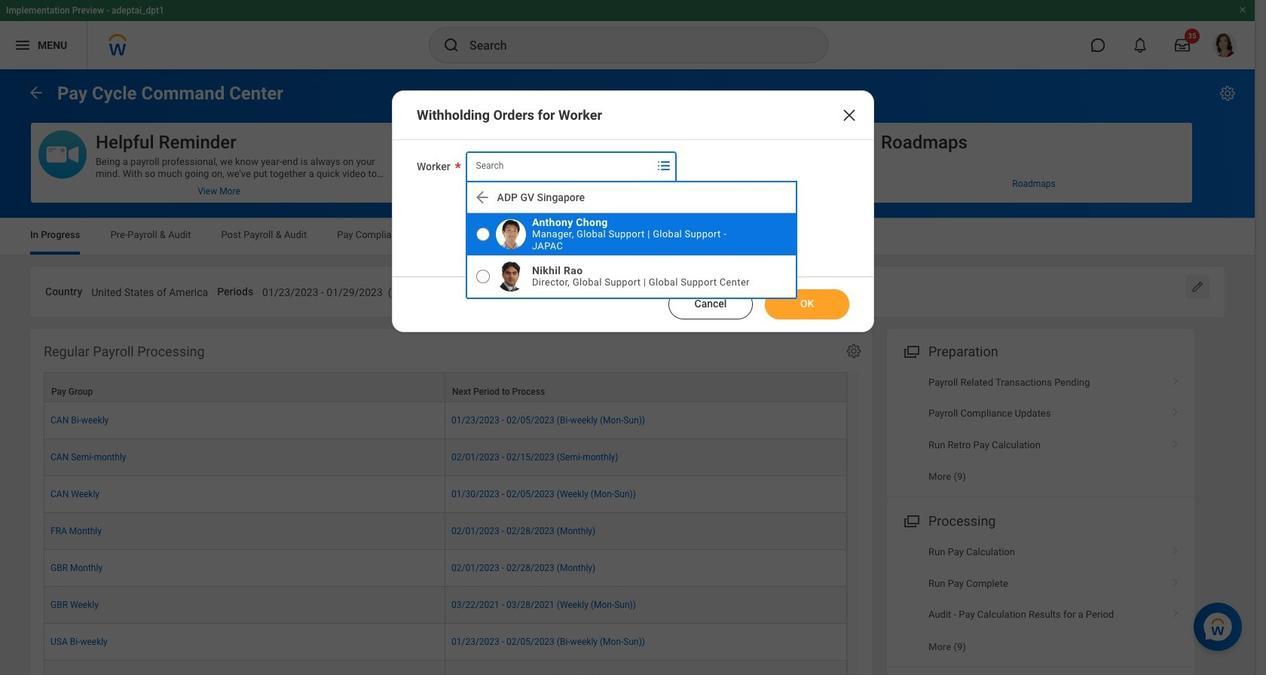 Task type: vqa. For each thing, say whether or not it's contained in the screenshot.
View In-Progress Job Requisition Events
no



Task type: describe. For each thing, give the bounding box(es) containing it.
2 chevron right image from the top
[[1166, 542, 1186, 557]]

3 row from the top
[[44, 439, 847, 476]]

8 row from the top
[[44, 624, 847, 661]]

x image
[[841, 106, 859, 124]]

4 chevron right image from the top
[[1166, 604, 1186, 619]]

1 chevron right image from the top
[[1166, 434, 1186, 449]]

7 row from the top
[[44, 587, 847, 624]]

regular payroll processing element
[[30, 329, 872, 676]]

menu group image for 1st list
[[901, 341, 921, 361]]

1 list from the top
[[887, 367, 1195, 493]]

9 row from the top
[[44, 661, 847, 676]]

Search field
[[466, 152, 652, 179]]

search image
[[443, 36, 461, 54]]

previous page image
[[27, 83, 45, 101]]

anthony chong image
[[496, 219, 526, 250]]

prompts image
[[655, 157, 673, 175]]

inbox large image
[[1175, 38, 1190, 53]]



Task type: locate. For each thing, give the bounding box(es) containing it.
0 vertical spatial list
[[887, 367, 1195, 493]]

1 vertical spatial chevron right image
[[1166, 542, 1186, 557]]

0 vertical spatial menu group image
[[901, 341, 921, 361]]

2 menu group image from the top
[[901, 511, 921, 531]]

None text field
[[694, 277, 834, 304]]

6 row from the top
[[44, 550, 847, 587]]

edit image
[[1190, 280, 1206, 295]]

2 list from the top
[[887, 537, 1195, 663]]

notifications large image
[[1133, 38, 1148, 53]]

chevron right image
[[1166, 434, 1186, 449], [1166, 542, 1186, 557]]

1 vertical spatial menu group image
[[901, 511, 921, 531]]

configure this page image
[[1219, 84, 1237, 103]]

2 chevron right image from the top
[[1166, 403, 1186, 418]]

dialog
[[392, 90, 875, 332]]

nikhil rao image
[[496, 262, 526, 292]]

1 row from the top
[[44, 372, 847, 402]]

list
[[887, 367, 1195, 493], [887, 537, 1195, 663]]

5 row from the top
[[44, 513, 847, 550]]

1 chevron right image from the top
[[1166, 372, 1186, 387]]

1 menu group image from the top
[[901, 341, 921, 361]]

tab list
[[15, 219, 1240, 255]]

arrow left image
[[473, 188, 491, 207]]

None text field
[[91, 277, 208, 304], [262, 277, 480, 304], [91, 277, 208, 304], [262, 277, 480, 304]]

4 row from the top
[[44, 476, 847, 513]]

row
[[44, 372, 847, 402], [44, 402, 847, 439], [44, 439, 847, 476], [44, 476, 847, 513], [44, 513, 847, 550], [44, 550, 847, 587], [44, 587, 847, 624], [44, 624, 847, 661], [44, 661, 847, 676]]

profile logan mcneil element
[[1204, 29, 1246, 62]]

banner
[[0, 0, 1255, 69]]

chevron right image
[[1166, 372, 1186, 387], [1166, 403, 1186, 418], [1166, 573, 1186, 588], [1166, 604, 1186, 619]]

menu group image
[[901, 341, 921, 361], [901, 511, 921, 531]]

main content
[[0, 69, 1255, 676]]

close environment banner image
[[1239, 5, 1248, 14]]

menu group image for 1st list from the bottom of the page
[[901, 511, 921, 531]]

0 vertical spatial chevron right image
[[1166, 434, 1186, 449]]

3 chevron right image from the top
[[1166, 573, 1186, 588]]

1 vertical spatial list
[[887, 537, 1195, 663]]

2 row from the top
[[44, 402, 847, 439]]



